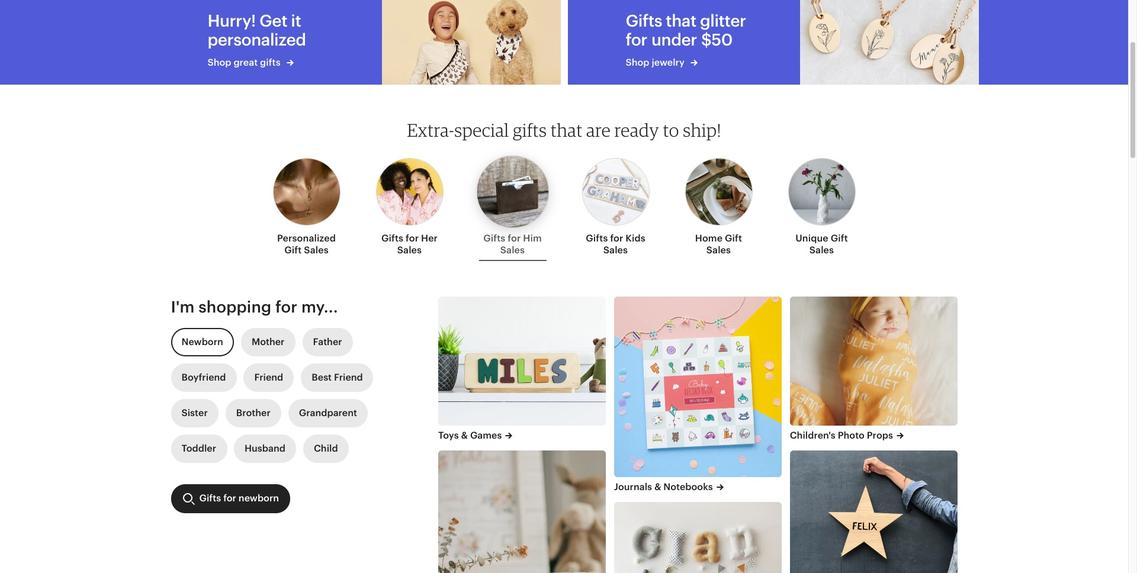 Task type: vqa. For each thing, say whether or not it's contained in the screenshot.
Uni and Nori
no



Task type: locate. For each thing, give the bounding box(es) containing it.
0 vertical spatial gifts
[[260, 57, 281, 68]]

shop
[[208, 57, 231, 68], [626, 57, 650, 68]]

toddler
[[182, 444, 216, 455]]

6 sales from the left
[[810, 245, 835, 256]]

1 vertical spatial &
[[655, 482, 662, 493]]

& right toys
[[461, 430, 468, 442]]

gifts inside "gifts that glitter for under $50"
[[626, 11, 663, 30]]

1 sales from the left
[[304, 245, 329, 256]]

for inside 'link'
[[224, 493, 236, 505]]

for left him
[[508, 233, 521, 244]]

sales down home
[[707, 245, 731, 256]]

sales down him
[[501, 245, 525, 256]]

extra-
[[407, 119, 455, 141]]

floral wood alphabet blocks | personalized name | custom name blocks | handmade wood blocks | floral baby shower | floral nursery decor image
[[439, 451, 606, 574]]

shop great gifts
[[208, 57, 283, 68]]

for for her
[[406, 233, 419, 244]]

unique gift sales link
[[789, 151, 856, 262]]

shop for gifts that glitter for under $50
[[626, 57, 650, 68]]

1 horizontal spatial gifts
[[513, 119, 547, 141]]

gifts inside 'link'
[[199, 493, 221, 505]]

2 sales from the left
[[398, 245, 422, 256]]

gift
[[725, 233, 743, 244], [831, 233, 849, 244], [285, 245, 302, 256]]

shop jewelry link
[[626, 56, 753, 70]]

toys
[[439, 430, 459, 442]]

1 horizontal spatial that
[[666, 11, 697, 30]]

that left the are
[[551, 119, 583, 141]]

toys & games link
[[439, 430, 606, 443]]

sales
[[304, 245, 329, 256], [398, 245, 422, 256], [501, 245, 525, 256], [604, 245, 628, 256], [707, 245, 731, 256], [810, 245, 835, 256]]

2 horizontal spatial gift
[[831, 233, 849, 244]]

friend down the mother at the bottom of the page
[[255, 372, 283, 384]]

gifts
[[626, 11, 663, 30], [382, 233, 404, 244], [484, 233, 506, 244], [586, 233, 608, 244], [199, 493, 221, 505]]

gifts for gifts that glitter for under $50
[[626, 11, 663, 30]]

1 friend from the left
[[255, 372, 283, 384]]

4 sales from the left
[[604, 245, 628, 256]]

gifts inside gifts for kids sales
[[586, 233, 608, 244]]

0 horizontal spatial shop
[[208, 57, 231, 68]]

grandparent
[[299, 408, 357, 419]]

gift right home
[[725, 233, 743, 244]]

1 horizontal spatial friend
[[334, 372, 363, 384]]

for inside gifts for her sales
[[406, 233, 419, 244]]

it
[[291, 11, 301, 30]]

gifts
[[260, 57, 281, 68], [513, 119, 547, 141]]

1 horizontal spatial gift
[[725, 233, 743, 244]]

for left her
[[406, 233, 419, 244]]

gifts inside gifts for her sales
[[382, 233, 404, 244]]

gift inside personalized gift sales
[[285, 245, 302, 256]]

&
[[461, 430, 468, 442], [655, 482, 662, 493]]

husband
[[245, 444, 286, 455]]

father
[[313, 337, 342, 348]]

0 horizontal spatial &
[[461, 430, 468, 442]]

gifts for gifts for her sales
[[382, 233, 404, 244]]

5 sales from the left
[[707, 245, 731, 256]]

for for kids
[[611, 233, 624, 244]]

0 horizontal spatial gifts
[[260, 57, 281, 68]]

1 horizontal spatial shop
[[626, 57, 650, 68]]

sales down unique
[[810, 245, 835, 256]]

first year baby journal book, baby milestone book, baby record book, unisex baby shower gift, new parent, new baby, lgbt, gender neutral image
[[615, 297, 782, 478]]

for inside gifts for kids sales
[[611, 233, 624, 244]]

gift for home gift sales
[[725, 233, 743, 244]]

gifts for kids sales
[[586, 233, 646, 256]]

gift down personalized on the left of page
[[285, 245, 302, 256]]

home gift sales link
[[685, 151, 753, 262]]

1 shop from the left
[[208, 57, 231, 68]]

gift right unique
[[831, 233, 849, 244]]

shop left great
[[208, 57, 231, 68]]

1 vertical spatial gifts
[[513, 119, 547, 141]]

gifts right special
[[513, 119, 547, 141]]

friend right best
[[334, 372, 363, 384]]

personalized gift sales
[[277, 233, 336, 256]]

journals & notebooks link
[[615, 481, 782, 494]]

gift inside home gift sales
[[725, 233, 743, 244]]

friend
[[255, 372, 283, 384], [334, 372, 363, 384]]

gifts for her sales
[[382, 233, 438, 256]]

great
[[234, 57, 258, 68]]

1 horizontal spatial &
[[655, 482, 662, 493]]

3 sales from the left
[[501, 245, 525, 256]]

gifts left 'newborn' at the bottom left
[[199, 493, 221, 505]]

gifts inside the gifts for him sales
[[484, 233, 506, 244]]

gifts for him sales
[[484, 233, 542, 256]]

gifts for special
[[513, 119, 547, 141]]

home
[[696, 233, 723, 244]]

shop for hurry! get it personalized
[[208, 57, 231, 68]]

glitter
[[701, 11, 747, 30]]

gifts up shop jewelry
[[626, 11, 663, 30]]

games
[[471, 430, 502, 442]]

2 shop from the left
[[626, 57, 650, 68]]

& inside journals & notebooks link
[[655, 482, 662, 493]]

children's photo props link
[[790, 430, 958, 443]]

gift for personalized gift sales
[[285, 245, 302, 256]]

sales down her
[[398, 245, 422, 256]]

gifts for kids sales link
[[582, 151, 650, 262]]

sales inside the gifts for him sales
[[501, 245, 525, 256]]

gifts for gifts for newborn
[[199, 493, 221, 505]]

for
[[406, 233, 419, 244], [508, 233, 521, 244], [611, 233, 624, 244], [276, 298, 298, 317], [224, 493, 236, 505]]

shop left jewelry
[[626, 57, 650, 68]]

2 friend from the left
[[334, 372, 363, 384]]

a young boy shown wearing an alphabet printed fanny pack next to his dog wearing a neck bandana featuring the matching design. image
[[382, 0, 561, 85]]

gifts left kids
[[586, 233, 608, 244]]

0 vertical spatial &
[[461, 430, 468, 442]]

gift inside unique gift sales
[[831, 233, 849, 244]]

gifts for gifts for kids sales
[[586, 233, 608, 244]]

get
[[260, 11, 287, 30]]

0 horizontal spatial that
[[551, 119, 583, 141]]

him
[[524, 233, 542, 244]]

for inside the gifts for him sales
[[508, 233, 521, 244]]

for left kids
[[611, 233, 624, 244]]

for left 'newborn' at the bottom left
[[224, 493, 236, 505]]

sales down kids
[[604, 245, 628, 256]]

0 horizontal spatial friend
[[255, 372, 283, 384]]

0 vertical spatial that
[[666, 11, 697, 30]]

sales down personalized on the left of page
[[304, 245, 329, 256]]

are
[[587, 119, 611, 141]]

ready
[[615, 119, 660, 141]]

0 horizontal spatial gift
[[285, 245, 302, 256]]

& inside toys & games link
[[461, 430, 468, 442]]

gifts left him
[[484, 233, 506, 244]]

ship!
[[683, 119, 722, 141]]

shopping
[[199, 298, 272, 317]]

to
[[663, 119, 680, 141]]

i'm shopping for my...
[[171, 298, 338, 317]]

gifts right great
[[260, 57, 281, 68]]

that left glitter
[[666, 11, 697, 30]]

gifts for gifts for him sales
[[484, 233, 506, 244]]

& right journals
[[655, 482, 662, 493]]

i'm
[[171, 298, 195, 317]]

that
[[666, 11, 697, 30], [551, 119, 583, 141]]

gifts left her
[[382, 233, 404, 244]]



Task type: describe. For each thing, give the bounding box(es) containing it.
baby name swaddle, newborn name swaddle, personalized baby name swaddle, hospital blanket, baby shower gift, custom baby gift, name swaddle image
[[790, 297, 958, 426]]

special
[[455, 119, 509, 141]]

child
[[314, 444, 338, 455]]

name puzzle for toddlers, personalized christmas gift for kids, toddler wood toy, first birthday gift, custom name puzzle, puzzle for kids image
[[439, 297, 606, 426]]

personalized gift sales link
[[273, 151, 340, 262]]

toys & games
[[439, 430, 502, 442]]

gift for unique gift sales
[[831, 233, 849, 244]]

home gift sales
[[696, 233, 743, 256]]

gifts for newborn link
[[171, 485, 290, 514]]

gifts for her sales link
[[376, 151, 444, 262]]

personalized
[[277, 233, 336, 244]]

personalized
[[208, 30, 306, 49]]

gifts that glitter for under $50
[[626, 11, 747, 49]]

extra-special gifts that are ready to ship!
[[407, 119, 722, 141]]

& for toys
[[461, 430, 468, 442]]

props
[[868, 430, 894, 442]]

gifts for him sales link
[[476, 151, 549, 262]]

personalized name banner - baby name garland - felt nursery letters - baby name bunting - llama name banner - wall decoration banner image
[[615, 503, 782, 574]]

photo
[[838, 430, 865, 442]]

brother
[[236, 408, 271, 419]]

unique
[[796, 233, 829, 244]]

gifts for newborn
[[199, 493, 279, 505]]

children's photo props
[[790, 430, 894, 442]]

hurry!
[[208, 11, 256, 30]]

best friend
[[312, 372, 363, 384]]

personalised star hanging decoration | nursery mobile | name wall hanging | new baby gift or christening gift | name sign | kids decor image
[[790, 451, 958, 574]]

& for journals
[[655, 482, 662, 493]]

for for him
[[508, 233, 521, 244]]

sister
[[182, 408, 208, 419]]

my...
[[302, 298, 338, 317]]

boyfriend
[[182, 372, 226, 384]]

sales inside gifts for kids sales
[[604, 245, 628, 256]]

sales inside unique gift sales
[[810, 245, 835, 256]]

unique gift sales
[[796, 233, 849, 256]]

best
[[312, 372, 332, 384]]

kids
[[626, 233, 646, 244]]

four stainless steel oval plate necklaces shown in gold featuring personalized birth flowers and one with a custom name written in a cursive font. image
[[800, 0, 979, 85]]

gifts for great
[[260, 57, 281, 68]]

hurry! get it personalized
[[208, 11, 306, 49]]

that inside "gifts that glitter for under $50"
[[666, 11, 697, 30]]

sales inside personalized gift sales
[[304, 245, 329, 256]]

sales inside gifts for her sales
[[398, 245, 422, 256]]

1 vertical spatial that
[[551, 119, 583, 141]]

journals & notebooks
[[615, 482, 713, 493]]

for left the "my..."
[[276, 298, 298, 317]]

newborn
[[239, 493, 279, 505]]

sales inside home gift sales
[[707, 245, 731, 256]]

newborn
[[182, 337, 223, 348]]

journals
[[615, 482, 653, 493]]

children's
[[790, 430, 836, 442]]

for under $50
[[626, 30, 733, 49]]

mother
[[252, 337, 285, 348]]

her
[[421, 233, 438, 244]]

for for newborn
[[224, 493, 236, 505]]

shop jewelry
[[626, 57, 687, 68]]

jewelry
[[652, 57, 685, 68]]

notebooks
[[664, 482, 713, 493]]

shop great gifts link
[[208, 56, 335, 70]]



